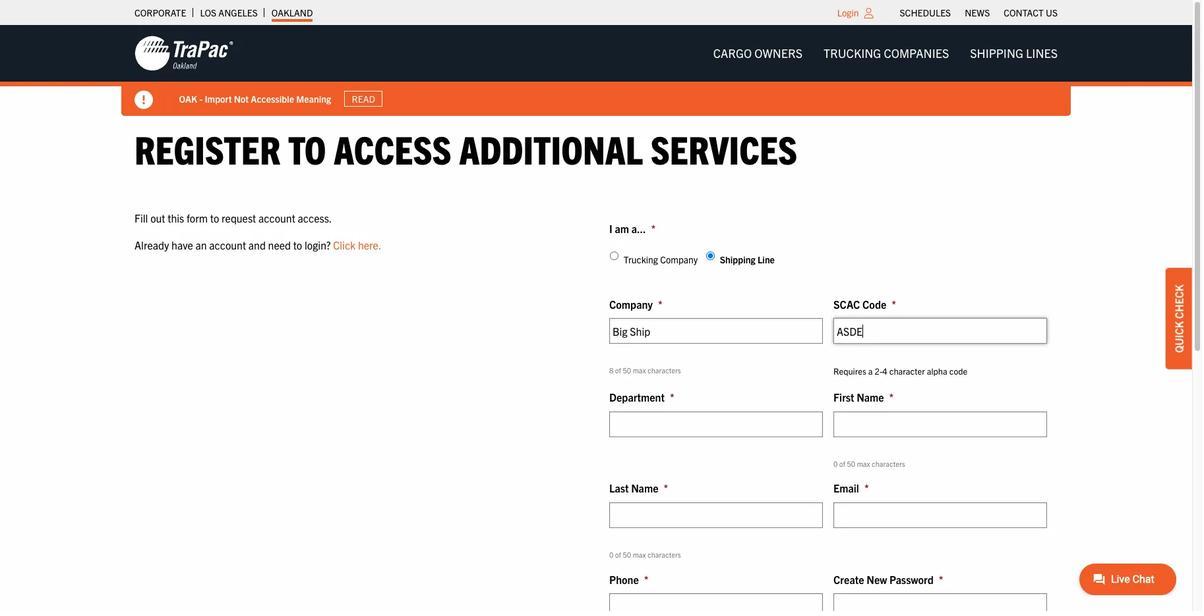 Task type: vqa. For each thing, say whether or not it's contained in the screenshot.
LG associated with 10/17;
no



Task type: locate. For each thing, give the bounding box(es) containing it.
menu bar
[[893, 3, 1065, 22], [703, 40, 1068, 67]]

an
[[195, 239, 207, 252]]

fill out this form to request account access.
[[135, 211, 332, 225]]

1 vertical spatial name
[[631, 482, 658, 495]]

los
[[200, 7, 216, 18]]

max up the email *
[[857, 459, 870, 469]]

already have an account and need to login? click here.
[[135, 239, 381, 252]]

banner
[[0, 25, 1202, 116]]

name
[[857, 391, 884, 404], [631, 482, 658, 495]]

0 horizontal spatial 0
[[609, 551, 613, 560]]

*
[[651, 222, 656, 235], [658, 298, 663, 311], [892, 298, 896, 311], [670, 391, 674, 404], [889, 391, 894, 404], [664, 482, 668, 495], [864, 482, 869, 495], [644, 573, 649, 587], [939, 573, 943, 587]]

angeles
[[218, 7, 258, 18]]

1 horizontal spatial company
[[660, 254, 698, 266]]

1 vertical spatial of
[[839, 459, 845, 469]]

trucking companies
[[824, 45, 949, 61]]

* right the a...
[[651, 222, 656, 235]]

need
[[268, 239, 291, 252]]

2 vertical spatial max
[[633, 551, 646, 560]]

1 horizontal spatial trucking
[[824, 45, 881, 61]]

create new password *
[[833, 573, 943, 587]]

1 vertical spatial 0 of 50 max characters
[[609, 551, 681, 560]]

None text field
[[609, 319, 823, 344], [833, 319, 1047, 344], [833, 412, 1047, 438], [609, 503, 823, 529], [833, 503, 1047, 529], [609, 594, 823, 612], [609, 319, 823, 344], [833, 319, 1047, 344], [833, 412, 1047, 438], [609, 503, 823, 529], [833, 503, 1047, 529], [609, 594, 823, 612]]

0 of 50 max characters up the email *
[[833, 459, 905, 469]]

character
[[889, 366, 925, 377]]

access.
[[298, 211, 332, 225]]

trucking
[[824, 45, 881, 61], [624, 254, 658, 266]]

oakland image
[[135, 35, 233, 72]]

1 horizontal spatial account
[[258, 211, 295, 225]]

shipping inside menu bar
[[970, 45, 1023, 61]]

0 vertical spatial 0 of 50 max characters
[[833, 459, 905, 469]]

companies
[[884, 45, 949, 61]]

register to access additional services main content
[[121, 125, 1071, 612]]

max up phone *
[[633, 551, 646, 560]]

shipping right shipping line option
[[720, 254, 755, 266]]

0
[[833, 459, 838, 469], [609, 551, 613, 560]]

to right the form
[[210, 211, 219, 225]]

trucking right trucking company radio
[[624, 254, 658, 266]]

company left shipping line option
[[660, 254, 698, 266]]

alpha
[[927, 366, 947, 377]]

50 for company
[[623, 366, 631, 375]]

scac
[[833, 298, 860, 311]]

and
[[248, 239, 266, 252]]

0 vertical spatial trucking
[[824, 45, 881, 61]]

0 up phone
[[609, 551, 613, 560]]

50 right 8
[[623, 366, 631, 375]]

owners
[[755, 45, 802, 61]]

contact us
[[1004, 7, 1058, 18]]

trucking down login
[[824, 45, 881, 61]]

account up need
[[258, 211, 295, 225]]

trucking for trucking company
[[624, 254, 658, 266]]

to down 'meaning'
[[288, 125, 326, 173]]

0 vertical spatial 0
[[833, 459, 838, 469]]

max for last
[[633, 551, 646, 560]]

0 vertical spatial max
[[633, 366, 646, 375]]

company
[[660, 254, 698, 266], [609, 298, 653, 311]]

line
[[758, 254, 775, 266]]

click here. link
[[333, 239, 381, 252]]

name for first name
[[857, 391, 884, 404]]

department
[[609, 391, 665, 404]]

1 vertical spatial trucking
[[624, 254, 658, 266]]

2-
[[875, 366, 882, 377]]

max up the department
[[633, 366, 646, 375]]

register
[[135, 125, 280, 173]]

1 horizontal spatial 0 of 50 max characters
[[833, 459, 905, 469]]

1 horizontal spatial name
[[857, 391, 884, 404]]

scac code *
[[833, 298, 896, 311]]

1 vertical spatial company
[[609, 298, 653, 311]]

login
[[837, 7, 859, 18]]

have
[[171, 239, 193, 252]]

None password field
[[833, 594, 1047, 612]]

1 horizontal spatial shipping
[[970, 45, 1023, 61]]

of right 8
[[615, 366, 621, 375]]

1 vertical spatial 50
[[847, 459, 855, 469]]

shipping inside register to access additional services main content
[[720, 254, 755, 266]]

0 vertical spatial menu bar
[[893, 3, 1065, 22]]

cargo owners link
[[703, 40, 813, 67]]

0 vertical spatial account
[[258, 211, 295, 225]]

company down trucking company radio
[[609, 298, 653, 311]]

shipping lines
[[970, 45, 1058, 61]]

1 vertical spatial menu bar
[[703, 40, 1068, 67]]

1 vertical spatial 0
[[609, 551, 613, 560]]

0 vertical spatial name
[[857, 391, 884, 404]]

0 up email
[[833, 459, 838, 469]]

0 vertical spatial of
[[615, 366, 621, 375]]

0 vertical spatial characters
[[648, 366, 681, 375]]

account
[[258, 211, 295, 225], [209, 239, 246, 252]]

account right the an
[[209, 239, 246, 252]]

trucking inside register to access additional services main content
[[624, 254, 658, 266]]

0 vertical spatial 50
[[623, 366, 631, 375]]

0 horizontal spatial 0 of 50 max characters
[[609, 551, 681, 560]]

50 up the email *
[[847, 459, 855, 469]]

* right password
[[939, 573, 943, 587]]

0 for first name
[[833, 459, 838, 469]]

quick check link
[[1166, 268, 1192, 370]]

characters
[[648, 366, 681, 375], [872, 459, 905, 469], [648, 551, 681, 560]]

2 vertical spatial 50
[[623, 551, 631, 560]]

0 horizontal spatial shipping
[[720, 254, 755, 266]]

0 for last name
[[609, 551, 613, 560]]

not
[[234, 93, 249, 105]]

name right last
[[631, 482, 658, 495]]

first
[[833, 391, 854, 404]]

additional
[[459, 125, 643, 173]]

50 for last
[[623, 551, 631, 560]]

shipping for shipping line
[[720, 254, 755, 266]]

new
[[867, 573, 887, 587]]

1 horizontal spatial 0
[[833, 459, 838, 469]]

1 vertical spatial max
[[857, 459, 870, 469]]

read
[[352, 93, 375, 105]]

max
[[633, 366, 646, 375], [857, 459, 870, 469], [633, 551, 646, 560]]

0 of 50 max characters up phone *
[[609, 551, 681, 560]]

quick check
[[1172, 285, 1186, 353]]

shipping down news
[[970, 45, 1023, 61]]

check
[[1172, 285, 1186, 319]]

login link
[[837, 7, 859, 18]]

2 vertical spatial to
[[293, 239, 302, 252]]

50
[[623, 366, 631, 375], [847, 459, 855, 469], [623, 551, 631, 560]]

* right last
[[664, 482, 668, 495]]

lines
[[1026, 45, 1058, 61]]

0 of 50 max characters for first name
[[833, 459, 905, 469]]

2 vertical spatial of
[[615, 551, 621, 560]]

1 vertical spatial characters
[[872, 459, 905, 469]]

50 up phone *
[[623, 551, 631, 560]]

* right code in the right of the page
[[892, 298, 896, 311]]

cargo owners
[[713, 45, 802, 61]]

of up email
[[839, 459, 845, 469]]

* right email
[[864, 482, 869, 495]]

0 horizontal spatial account
[[209, 239, 246, 252]]

to
[[288, 125, 326, 173], [210, 211, 219, 225], [293, 239, 302, 252]]

click
[[333, 239, 356, 252]]

max for first
[[857, 459, 870, 469]]

0 vertical spatial company
[[660, 254, 698, 266]]

0 vertical spatial shipping
[[970, 45, 1023, 61]]

meaning
[[297, 93, 331, 105]]

0 of 50 max characters
[[833, 459, 905, 469], [609, 551, 681, 560]]

0 vertical spatial to
[[288, 125, 326, 173]]

name down a
[[857, 391, 884, 404]]

none text field inside register to access additional services main content
[[609, 412, 823, 438]]

already
[[135, 239, 169, 252]]

shipping
[[970, 45, 1023, 61], [720, 254, 755, 266]]

quick
[[1172, 322, 1186, 353]]

* down trucking company
[[658, 298, 663, 311]]

of for last
[[615, 551, 621, 560]]

0 horizontal spatial trucking
[[624, 254, 658, 266]]

max for company
[[633, 366, 646, 375]]

email
[[833, 482, 859, 495]]

0 horizontal spatial name
[[631, 482, 658, 495]]

2 vertical spatial characters
[[648, 551, 681, 560]]

of
[[615, 366, 621, 375], [839, 459, 845, 469], [615, 551, 621, 560]]

1 vertical spatial shipping
[[720, 254, 755, 266]]

to right need
[[293, 239, 302, 252]]

None text field
[[609, 412, 823, 438]]

of up phone
[[615, 551, 621, 560]]



Task type: describe. For each thing, give the bounding box(es) containing it.
out
[[150, 211, 165, 225]]

trucking companies link
[[813, 40, 960, 67]]

create
[[833, 573, 864, 587]]

* down requires a 2-4 character alpha code
[[889, 391, 894, 404]]

8 of 50 max characters
[[609, 366, 681, 375]]

read link
[[345, 91, 383, 107]]

login?
[[305, 239, 331, 252]]

email *
[[833, 482, 869, 495]]

los angeles link
[[200, 3, 258, 22]]

oakland
[[272, 7, 313, 18]]

here.
[[358, 239, 381, 252]]

cargo
[[713, 45, 752, 61]]

request
[[222, 211, 256, 225]]

phone
[[609, 573, 639, 587]]

last name *
[[609, 482, 668, 495]]

name for last name
[[631, 482, 658, 495]]

import
[[205, 93, 232, 105]]

* right phone
[[644, 573, 649, 587]]

characters for first name *
[[872, 459, 905, 469]]

accessible
[[251, 93, 294, 105]]

am
[[615, 222, 629, 235]]

0 of 50 max characters for last name
[[609, 551, 681, 560]]

1 vertical spatial account
[[209, 239, 246, 252]]

1 vertical spatial to
[[210, 211, 219, 225]]

company *
[[609, 298, 663, 311]]

code
[[863, 298, 886, 311]]

this
[[168, 211, 184, 225]]

0 horizontal spatial company
[[609, 298, 653, 311]]

menu bar containing schedules
[[893, 3, 1065, 22]]

schedules link
[[900, 3, 951, 22]]

light image
[[864, 8, 873, 18]]

corporate link
[[135, 3, 186, 22]]

shipping line
[[720, 254, 775, 266]]

first name *
[[833, 391, 894, 404]]

news
[[965, 7, 990, 18]]

services
[[651, 125, 797, 173]]

characters for last name *
[[648, 551, 681, 560]]

* right the department
[[670, 391, 674, 404]]

shipping lines link
[[960, 40, 1068, 67]]

-
[[200, 93, 203, 105]]

form
[[187, 211, 208, 225]]

none password field inside register to access additional services main content
[[833, 594, 1047, 612]]

oak
[[179, 93, 198, 105]]

i am a... *
[[609, 222, 656, 235]]

menu bar containing cargo owners
[[703, 40, 1068, 67]]

trucking company
[[624, 254, 698, 266]]

last
[[609, 482, 629, 495]]

8
[[609, 366, 613, 375]]

code
[[949, 366, 967, 377]]

corporate
[[135, 7, 186, 18]]

4
[[882, 366, 887, 377]]

department *
[[609, 391, 674, 404]]

i
[[609, 222, 612, 235]]

register to access additional services
[[135, 125, 797, 173]]

us
[[1046, 7, 1058, 18]]

schedules
[[900, 7, 951, 18]]

characters for company *
[[648, 366, 681, 375]]

50 for first
[[847, 459, 855, 469]]

access
[[334, 125, 451, 173]]

requires
[[833, 366, 866, 377]]

oakland link
[[272, 3, 313, 22]]

contact
[[1004, 7, 1044, 18]]

trucking for trucking companies
[[824, 45, 881, 61]]

a...
[[631, 222, 646, 235]]

shipping for shipping lines
[[970, 45, 1023, 61]]

password
[[889, 573, 934, 587]]

Shipping Line radio
[[706, 252, 715, 261]]

solid image
[[135, 91, 153, 109]]

phone *
[[609, 573, 649, 587]]

requires a 2-4 character alpha code
[[833, 366, 967, 377]]

banner containing cargo owners
[[0, 25, 1202, 116]]

news link
[[965, 3, 990, 22]]

oak - import not accessible meaning
[[179, 93, 331, 105]]

fill
[[135, 211, 148, 225]]

los angeles
[[200, 7, 258, 18]]

a
[[868, 366, 873, 377]]

Trucking Company radio
[[610, 252, 619, 261]]

contact us link
[[1004, 3, 1058, 22]]

of for first
[[839, 459, 845, 469]]

of for company
[[615, 366, 621, 375]]



